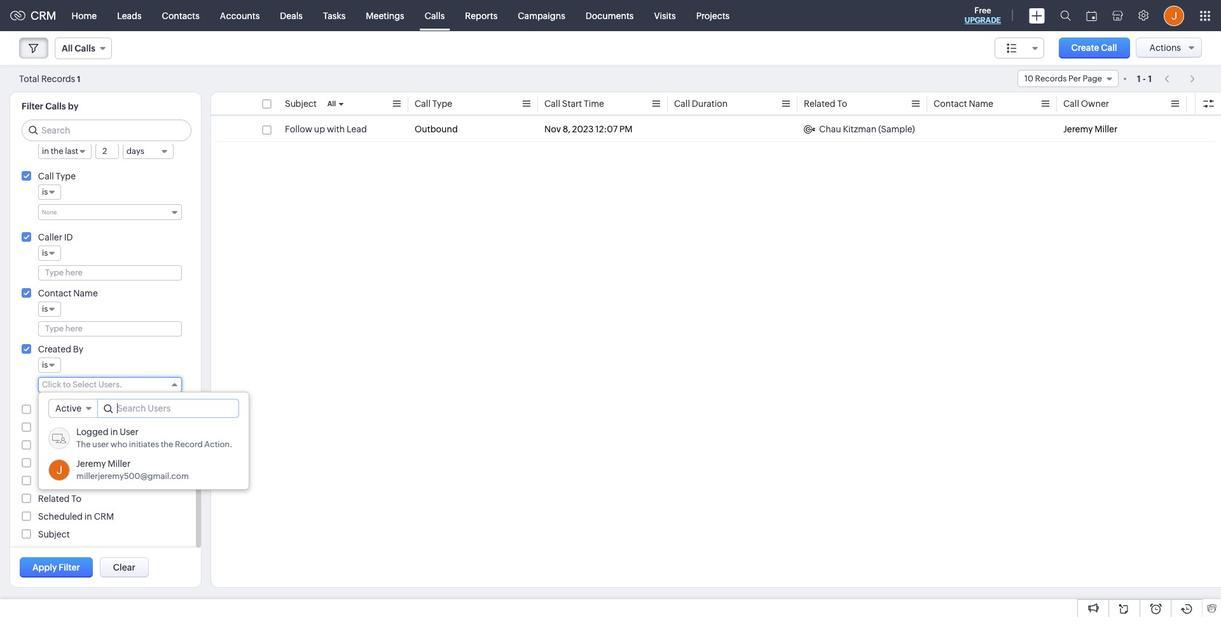 Task type: vqa. For each thing, say whether or not it's contained in the screenshot.
Calls corresponding to Filter Calls by
yes



Task type: describe. For each thing, give the bounding box(es) containing it.
profile image
[[1164, 5, 1185, 26]]

10 Records Per Page field
[[1018, 70, 1119, 87]]

1 horizontal spatial to
[[838, 99, 848, 109]]

reports link
[[455, 0, 508, 31]]

type here text field for name
[[39, 322, 181, 336]]

tasks
[[323, 10, 346, 21]]

10
[[1025, 74, 1034, 83]]

2023
[[572, 124, 594, 134]]

meetings
[[366, 10, 404, 21]]

1 - 1
[[1137, 73, 1152, 84]]

meetings link
[[356, 0, 415, 31]]

apply filter
[[32, 562, 80, 573]]

10 records per page
[[1025, 74, 1102, 83]]

0 vertical spatial crm
[[31, 9, 56, 22]]

user
[[92, 440, 109, 449]]

deals
[[280, 10, 303, 21]]

created time
[[38, 405, 93, 415]]

0 horizontal spatial name
[[73, 288, 98, 298]]

free
[[975, 6, 992, 15]]

total
[[19, 73, 39, 84]]

lead
[[347, 124, 367, 134]]

contacts
[[162, 10, 200, 21]]

search element
[[1053, 0, 1079, 31]]

jeremy miller
[[1064, 124, 1118, 134]]

modified by
[[38, 440, 87, 450]]

1 vertical spatial contact name
[[38, 288, 98, 298]]

contacts link
[[152, 0, 210, 31]]

all calls
[[62, 43, 95, 53]]

miller for jeremy miller
[[1095, 124, 1118, 134]]

records for 10
[[1036, 74, 1067, 83]]

outgoing
[[38, 476, 78, 486]]

campaigns link
[[508, 0, 576, 31]]

days
[[126, 146, 144, 156]]

id
[[64, 232, 73, 242]]

Search Users text field
[[98, 400, 239, 417]]

scheduled in crm
[[38, 512, 114, 522]]

users.
[[98, 380, 122, 389]]

1 horizontal spatial 1
[[1137, 73, 1141, 84]]

logged
[[76, 427, 109, 437]]

All Calls field
[[55, 38, 112, 59]]

calls for filter calls by
[[45, 101, 66, 111]]

0 horizontal spatial filter
[[22, 101, 43, 111]]

type here text field for id
[[39, 266, 181, 280]]

1 horizontal spatial subject
[[285, 99, 317, 109]]

follow up with lead
[[285, 124, 367, 134]]

is field for created
[[38, 358, 61, 373]]

jeremy miller millerjeremy500@gmail.com
[[76, 459, 189, 481]]

apply
[[32, 562, 57, 573]]

calendar image
[[1087, 10, 1097, 21]]

profile element
[[1157, 0, 1192, 31]]

caller
[[38, 232, 62, 242]]

1 horizontal spatial related to
[[804, 99, 848, 109]]

follow
[[285, 124, 312, 134]]

chau
[[819, 124, 841, 134]]

home
[[72, 10, 97, 21]]

select
[[73, 380, 97, 389]]

create menu image
[[1029, 8, 1045, 23]]

jeremy for jeremy miller millerjeremy500@gmail.com
[[76, 459, 106, 469]]

in for logged in user the user who initiates the record action.
[[110, 427, 118, 437]]

in for scheduled in crm
[[85, 512, 92, 522]]

jeremy for jeremy miller
[[1064, 124, 1093, 134]]

in inside field
[[42, 146, 49, 156]]

call left status
[[80, 476, 96, 486]]

call start time
[[545, 99, 604, 109]]

documents link
[[576, 0, 644, 31]]

pm
[[620, 124, 633, 134]]

reports
[[465, 10, 498, 21]]

in the last
[[42, 146, 78, 156]]

duration
[[692, 99, 728, 109]]

Click to Select Users. field
[[38, 377, 182, 393]]

0 horizontal spatial related
[[38, 494, 70, 504]]

millerjeremy500@gmail.com
[[76, 471, 189, 481]]

active
[[55, 403, 82, 414]]

created for created by
[[38, 344, 71, 354]]

(sample)
[[879, 124, 915, 134]]

is field for call
[[38, 185, 61, 200]]

1 horizontal spatial name
[[969, 99, 994, 109]]

call down in the last
[[38, 171, 54, 181]]

action.
[[204, 440, 232, 449]]

created for created time
[[38, 405, 71, 415]]

outbound
[[415, 124, 458, 134]]

clear
[[113, 562, 135, 573]]

miller for jeremy miller millerjeremy500@gmail.com
[[108, 459, 131, 469]]

none field 'size'
[[995, 38, 1044, 59]]

is for contact
[[42, 304, 48, 314]]

modified for modified time
[[38, 458, 75, 468]]

page
[[1083, 74, 1102, 83]]

crm link
[[10, 9, 56, 22]]

home link
[[61, 0, 107, 31]]

leads
[[117, 10, 142, 21]]

calls inside calls link
[[425, 10, 445, 21]]

nov
[[545, 124, 561, 134]]

kitzman
[[843, 124, 877, 134]]

by
[[68, 101, 79, 111]]

days field
[[123, 144, 174, 159]]

chau kitzman (sample) link
[[804, 123, 915, 136]]

upgrade
[[965, 16, 1001, 25]]

records for total
[[41, 73, 75, 84]]

-
[[1143, 73, 1147, 84]]

is for created
[[42, 360, 48, 370]]

visits
[[654, 10, 676, 21]]

click to select users.
[[42, 380, 122, 389]]

call left start
[[545, 99, 560, 109]]



Task type: locate. For each thing, give the bounding box(es) containing it.
0 horizontal spatial crm
[[31, 9, 56, 22]]

jeremy inside jeremy miller millerjeremy500@gmail.com
[[76, 459, 106, 469]]

time up outgoing call status at the left bottom
[[77, 458, 97, 468]]

accounts link
[[210, 0, 270, 31]]

0 vertical spatial to
[[838, 99, 848, 109]]

is field down created by
[[38, 358, 61, 373]]

0 vertical spatial filter
[[22, 101, 43, 111]]

3 is from the top
[[42, 304, 48, 314]]

0 vertical spatial jeremy
[[1064, 124, 1093, 134]]

in
[[42, 146, 49, 156], [110, 427, 118, 437], [85, 512, 92, 522]]

filter down the total
[[22, 101, 43, 111]]

1 vertical spatial created
[[38, 405, 71, 415]]

Active field
[[48, 399, 98, 418]]

1 inside total records 1
[[77, 74, 81, 84]]

scheduled
[[38, 512, 83, 522]]

is field down in the last
[[38, 185, 61, 200]]

is field
[[38, 185, 61, 200], [38, 246, 61, 261], [38, 302, 61, 317], [38, 358, 61, 373]]

is for call
[[42, 187, 48, 197]]

is up click at the bottom left of page
[[42, 360, 48, 370]]

none field up 10 at top right
[[995, 38, 1044, 59]]

1 vertical spatial all
[[327, 100, 336, 108]]

last
[[65, 146, 78, 156]]

1 horizontal spatial jeremy
[[1064, 124, 1093, 134]]

0 vertical spatial in
[[42, 146, 49, 156]]

1 horizontal spatial related
[[804, 99, 836, 109]]

0 horizontal spatial in
[[42, 146, 49, 156]]

Search text field
[[22, 120, 191, 141]]

0 horizontal spatial records
[[41, 73, 75, 84]]

chau kitzman (sample)
[[819, 124, 915, 134]]

1 horizontal spatial type
[[432, 99, 452, 109]]

with
[[327, 124, 345, 134]]

1 modified from the top
[[38, 440, 75, 450]]

created up dialled
[[38, 405, 71, 415]]

None text field
[[96, 144, 118, 158]]

create call
[[1072, 43, 1118, 53]]

subject
[[285, 99, 317, 109], [38, 529, 70, 540]]

1 vertical spatial calls
[[75, 43, 95, 53]]

created
[[38, 344, 71, 354], [38, 405, 71, 415]]

size image
[[1007, 43, 1017, 54]]

actions
[[1150, 43, 1181, 53]]

0 vertical spatial by
[[73, 344, 83, 354]]

records inside field
[[1036, 74, 1067, 83]]

dialled number
[[38, 422, 102, 433]]

0 vertical spatial contact
[[934, 99, 967, 109]]

the inside in the last field
[[51, 146, 63, 156]]

to up 'scheduled in crm'
[[71, 494, 81, 504]]

1 vertical spatial time
[[73, 405, 93, 415]]

2 horizontal spatial 1
[[1148, 73, 1152, 84]]

apply filter button
[[20, 557, 93, 578]]

call type up outbound
[[415, 99, 452, 109]]

none field none
[[38, 204, 182, 220]]

type here text field up created by
[[39, 322, 181, 336]]

crm
[[31, 9, 56, 22], [94, 512, 114, 522]]

1 is field from the top
[[38, 185, 61, 200]]

4 is field from the top
[[38, 358, 61, 373]]

3 is field from the top
[[38, 302, 61, 317]]

jeremy down call owner
[[1064, 124, 1093, 134]]

0 horizontal spatial 1
[[77, 74, 81, 84]]

is up created by
[[42, 304, 48, 314]]

call up outbound
[[415, 99, 431, 109]]

0 vertical spatial name
[[969, 99, 994, 109]]

1 up by
[[77, 74, 81, 84]]

in up who
[[110, 427, 118, 437]]

logged in user the user who initiates the record action.
[[76, 427, 232, 449]]

1 horizontal spatial miller
[[1095, 124, 1118, 134]]

campaigns
[[518, 10, 565, 21]]

related to
[[804, 99, 848, 109], [38, 494, 81, 504]]

1 horizontal spatial the
[[161, 440, 173, 449]]

calls left the reports link
[[425, 10, 445, 21]]

create
[[1072, 43, 1100, 53]]

is down caller
[[42, 248, 48, 258]]

0 vertical spatial created
[[38, 344, 71, 354]]

call left duration
[[674, 99, 690, 109]]

miller down owner
[[1095, 124, 1118, 134]]

0 vertical spatial the
[[51, 146, 63, 156]]

type
[[432, 99, 452, 109], [56, 171, 76, 181]]

Type here text field
[[39, 266, 181, 280], [39, 322, 181, 336]]

in left last
[[42, 146, 49, 156]]

2 vertical spatial time
[[77, 458, 97, 468]]

0 vertical spatial subject
[[285, 99, 317, 109]]

is
[[42, 187, 48, 197], [42, 248, 48, 258], [42, 304, 48, 314], [42, 360, 48, 370]]

deals link
[[270, 0, 313, 31]]

calls
[[425, 10, 445, 21], [75, 43, 95, 53], [45, 101, 66, 111]]

related down outgoing
[[38, 494, 70, 504]]

0 horizontal spatial type
[[56, 171, 76, 181]]

related
[[804, 99, 836, 109], [38, 494, 70, 504]]

1 is from the top
[[42, 187, 48, 197]]

None text field
[[42, 207, 166, 216]]

records right 10 at top right
[[1036, 74, 1067, 83]]

1 for 1 - 1
[[1148, 73, 1152, 84]]

dialled
[[38, 422, 67, 433]]

calls down home
[[75, 43, 95, 53]]

12:07
[[596, 124, 618, 134]]

filter right apply
[[59, 562, 80, 573]]

0 vertical spatial related
[[804, 99, 836, 109]]

all for all
[[327, 100, 336, 108]]

1 vertical spatial by
[[77, 440, 87, 450]]

call type down in the last
[[38, 171, 76, 181]]

0 horizontal spatial the
[[51, 146, 63, 156]]

0 horizontal spatial subject
[[38, 529, 70, 540]]

1 horizontal spatial records
[[1036, 74, 1067, 83]]

0 vertical spatial all
[[62, 43, 73, 53]]

jeremy
[[1064, 124, 1093, 134], [76, 459, 106, 469]]

time for created time
[[73, 405, 93, 415]]

1 right - in the top right of the page
[[1148, 73, 1152, 84]]

contact name
[[934, 99, 994, 109], [38, 288, 98, 298]]

2 type here text field from the top
[[39, 322, 181, 336]]

None field
[[995, 38, 1044, 59], [38, 204, 182, 220]]

visits link
[[644, 0, 686, 31]]

call duration
[[674, 99, 728, 109]]

0 horizontal spatial contact
[[38, 288, 72, 298]]

follow up with lead link
[[285, 123, 367, 136]]

2 vertical spatial calls
[[45, 101, 66, 111]]

0 horizontal spatial calls
[[45, 101, 66, 111]]

1 vertical spatial subject
[[38, 529, 70, 540]]

2 horizontal spatial calls
[[425, 10, 445, 21]]

to
[[63, 380, 71, 389]]

0 vertical spatial type here text field
[[39, 266, 181, 280]]

type up outbound
[[432, 99, 452, 109]]

1 vertical spatial related
[[38, 494, 70, 504]]

create call button
[[1059, 38, 1130, 59]]

tasks link
[[313, 0, 356, 31]]

records
[[41, 73, 75, 84], [1036, 74, 1067, 83]]

1
[[1137, 73, 1141, 84], [1148, 73, 1152, 84], [77, 74, 81, 84]]

time for modified time
[[77, 458, 97, 468]]

caller id
[[38, 232, 73, 242]]

0 horizontal spatial related to
[[38, 494, 81, 504]]

is field for caller
[[38, 246, 61, 261]]

calls link
[[415, 0, 455, 31]]

user
[[120, 427, 138, 437]]

1 vertical spatial type
[[56, 171, 76, 181]]

1 vertical spatial the
[[161, 440, 173, 449]]

owner
[[1081, 99, 1110, 109]]

1 vertical spatial contact
[[38, 288, 72, 298]]

who
[[111, 440, 127, 449]]

all up with
[[327, 100, 336, 108]]

0 vertical spatial modified
[[38, 440, 75, 450]]

is field down caller
[[38, 246, 61, 261]]

1 horizontal spatial call type
[[415, 99, 452, 109]]

miller
[[1095, 124, 1118, 134], [108, 459, 131, 469]]

initiates
[[129, 440, 159, 449]]

projects link
[[686, 0, 740, 31]]

create menu element
[[1022, 0, 1053, 31]]

jeremy miller option
[[39, 454, 249, 486]]

1 vertical spatial modified
[[38, 458, 75, 468]]

0 vertical spatial none field
[[995, 38, 1044, 59]]

2 is from the top
[[42, 248, 48, 258]]

1 horizontal spatial contact
[[934, 99, 967, 109]]

0 vertical spatial related to
[[804, 99, 848, 109]]

1 horizontal spatial in
[[85, 512, 92, 522]]

subject down scheduled
[[38, 529, 70, 540]]

start
[[562, 99, 582, 109]]

1 vertical spatial in
[[110, 427, 118, 437]]

2 horizontal spatial in
[[110, 427, 118, 437]]

jeremy up outgoing call status at the left bottom
[[76, 459, 106, 469]]

number
[[68, 422, 102, 433]]

2 is field from the top
[[38, 246, 61, 261]]

1 vertical spatial type here text field
[[39, 322, 181, 336]]

calls for all calls
[[75, 43, 95, 53]]

type down in the last field
[[56, 171, 76, 181]]

4 is from the top
[[42, 360, 48, 370]]

1 vertical spatial related to
[[38, 494, 81, 504]]

0 horizontal spatial none field
[[38, 204, 182, 220]]

1 horizontal spatial contact name
[[934, 99, 994, 109]]

subject up follow
[[285, 99, 317, 109]]

time up the number
[[73, 405, 93, 415]]

modified
[[38, 440, 75, 450], [38, 458, 75, 468]]

call right create
[[1101, 43, 1118, 53]]

call left owner
[[1064, 99, 1080, 109]]

1 horizontal spatial filter
[[59, 562, 80, 573]]

1 left - in the top right of the page
[[1137, 73, 1141, 84]]

0 vertical spatial time
[[584, 99, 604, 109]]

the inside logged in user the user who initiates the record action.
[[161, 440, 173, 449]]

1 type here text field from the top
[[39, 266, 181, 280]]

modified for modified by
[[38, 440, 75, 450]]

records up the filter calls by
[[41, 73, 75, 84]]

modified time
[[38, 458, 97, 468]]

1 vertical spatial none field
[[38, 204, 182, 220]]

0 horizontal spatial contact name
[[38, 288, 98, 298]]

up
[[314, 124, 325, 134]]

0 horizontal spatial to
[[71, 494, 81, 504]]

1 vertical spatial jeremy
[[76, 459, 106, 469]]

modified down dialled
[[38, 440, 75, 450]]

leads link
[[107, 0, 152, 31]]

1 horizontal spatial calls
[[75, 43, 95, 53]]

modified up outgoing
[[38, 458, 75, 468]]

all inside field
[[62, 43, 73, 53]]

1 vertical spatial to
[[71, 494, 81, 504]]

1 for total records 1
[[77, 74, 81, 84]]

none field up id
[[38, 204, 182, 220]]

free upgrade
[[965, 6, 1001, 25]]

record
[[175, 440, 203, 449]]

documents
[[586, 10, 634, 21]]

2 created from the top
[[38, 405, 71, 415]]

in right scheduled
[[85, 512, 92, 522]]

1 vertical spatial filter
[[59, 562, 80, 573]]

name
[[969, 99, 994, 109], [73, 288, 98, 298]]

related to up scheduled
[[38, 494, 81, 504]]

0 horizontal spatial call type
[[38, 171, 76, 181]]

related to up chau
[[804, 99, 848, 109]]

1 horizontal spatial all
[[327, 100, 336, 108]]

call
[[1101, 43, 1118, 53], [415, 99, 431, 109], [545, 99, 560, 109], [674, 99, 690, 109], [1064, 99, 1080, 109], [38, 171, 54, 181], [80, 476, 96, 486]]

calls inside all calls field
[[75, 43, 95, 53]]

by
[[73, 344, 83, 354], [77, 440, 87, 450]]

the left record
[[161, 440, 173, 449]]

is field up created by
[[38, 302, 61, 317]]

0 vertical spatial call type
[[415, 99, 452, 109]]

created up click at the bottom left of page
[[38, 344, 71, 354]]

call inside button
[[1101, 43, 1118, 53]]

call type
[[415, 99, 452, 109], [38, 171, 76, 181]]

filter inside "button"
[[59, 562, 80, 573]]

0 vertical spatial contact name
[[934, 99, 994, 109]]

to up chau
[[838, 99, 848, 109]]

total records 1
[[19, 73, 81, 84]]

is down in the last
[[42, 187, 48, 197]]

0 horizontal spatial miller
[[108, 459, 131, 469]]

crm left home
[[31, 9, 56, 22]]

all up total records 1
[[62, 43, 73, 53]]

by up the click to select users.
[[73, 344, 83, 354]]

created by
[[38, 344, 83, 354]]

related up chau
[[804, 99, 836, 109]]

8,
[[563, 124, 571, 134]]

by for created by
[[73, 344, 83, 354]]

1 vertical spatial call type
[[38, 171, 76, 181]]

2 modified from the top
[[38, 458, 75, 468]]

call owner
[[1064, 99, 1110, 109]]

1 horizontal spatial crm
[[94, 512, 114, 522]]

calls left by
[[45, 101, 66, 111]]

the left last
[[51, 146, 63, 156]]

per
[[1069, 74, 1081, 83]]

time right start
[[584, 99, 604, 109]]

in the last field
[[38, 144, 92, 159]]

accounts
[[220, 10, 260, 21]]

0 vertical spatial miller
[[1095, 124, 1118, 134]]

1 vertical spatial name
[[73, 288, 98, 298]]

1 vertical spatial miller
[[108, 459, 131, 469]]

nov 8, 2023 12:07 pm
[[545, 124, 633, 134]]

0 horizontal spatial all
[[62, 43, 73, 53]]

1 vertical spatial crm
[[94, 512, 114, 522]]

by for modified by
[[77, 440, 87, 450]]

miller inside jeremy miller millerjeremy500@gmail.com
[[108, 459, 131, 469]]

0 horizontal spatial jeremy
[[76, 459, 106, 469]]

miller up millerjeremy500@gmail.com
[[108, 459, 131, 469]]

type here text field down id
[[39, 266, 181, 280]]

click
[[42, 380, 61, 389]]

by down logged
[[77, 440, 87, 450]]

navigation
[[1159, 69, 1202, 88]]

list box
[[39, 419, 249, 489]]

outgoing call status
[[38, 476, 124, 486]]

0 vertical spatial type
[[432, 99, 452, 109]]

is field for contact
[[38, 302, 61, 317]]

crm down status
[[94, 512, 114, 522]]

in inside logged in user the user who initiates the record action.
[[110, 427, 118, 437]]

search image
[[1061, 10, 1071, 21]]

1 horizontal spatial none field
[[995, 38, 1044, 59]]

1 created from the top
[[38, 344, 71, 354]]

status
[[98, 476, 124, 486]]

list box containing logged in user
[[39, 419, 249, 489]]

all for all calls
[[62, 43, 73, 53]]

logged in user option
[[39, 422, 249, 454]]

is for caller
[[42, 248, 48, 258]]

0 vertical spatial calls
[[425, 10, 445, 21]]

projects
[[696, 10, 730, 21]]

filter calls by
[[22, 101, 79, 111]]

2 vertical spatial in
[[85, 512, 92, 522]]



